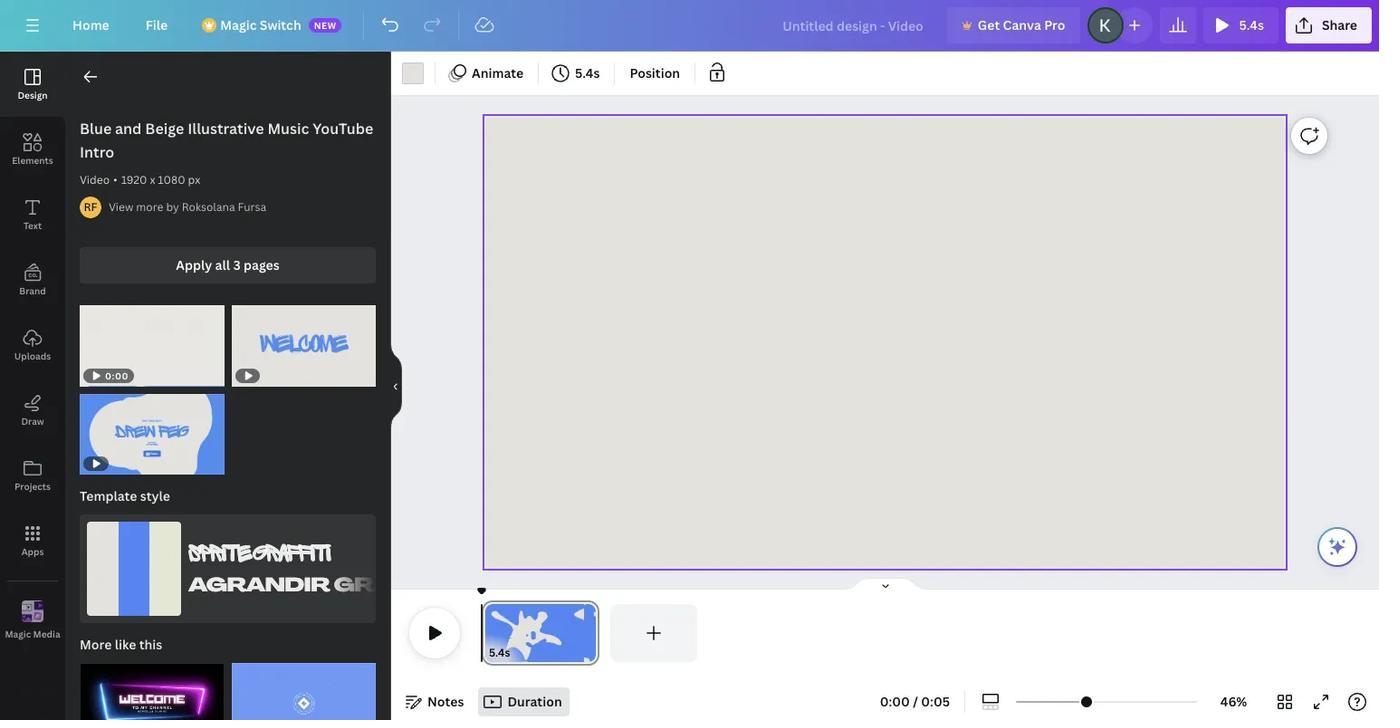 Task type: locate. For each thing, give the bounding box(es) containing it.
uploads button
[[0, 312, 65, 378]]

5.4s button left share dropdown button
[[1203, 7, 1279, 43]]

1 vertical spatial 5.4s button
[[546, 59, 607, 88]]

5.4s inside the main menu bar
[[1239, 16, 1264, 34]]

3
[[233, 256, 241, 274]]

magic left switch
[[220, 16, 257, 34]]

text
[[23, 219, 42, 232]]

template
[[80, 488, 137, 505]]

2 vertical spatial 5.4s
[[489, 645, 510, 660]]

5.4s
[[1239, 16, 1264, 34], [575, 64, 600, 82], [489, 645, 510, 660]]

5.4s button left position popup button
[[546, 59, 607, 88]]

5.4s left position
[[575, 64, 600, 82]]

5.4s button left page title text field
[[489, 644, 510, 662]]

agrandir grand
[[188, 577, 432, 596]]

5.4s left share dropdown button
[[1239, 16, 1264, 34]]

#e4e2dd image
[[402, 62, 424, 84]]

canva assistant image
[[1327, 536, 1349, 558]]

1 horizontal spatial magic
[[220, 16, 257, 34]]

notes
[[427, 693, 464, 710]]

Design title text field
[[768, 7, 940, 43]]

magic
[[220, 16, 257, 34], [5, 627, 31, 640]]

magic inside the main menu bar
[[220, 16, 257, 34]]

1 horizontal spatial 5.4s button
[[546, 59, 607, 88]]

get canva pro
[[978, 16, 1066, 34]]

0 vertical spatial magic
[[220, 16, 257, 34]]

fursa
[[238, 199, 266, 215]]

trimming, end edge slider
[[583, 604, 600, 662]]

0 horizontal spatial magic
[[5, 627, 31, 640]]

5.4s button
[[1203, 7, 1279, 43], [546, 59, 607, 88], [489, 644, 510, 662]]

youtube
[[313, 119, 373, 139]]

1 vertical spatial 5.4s
[[575, 64, 600, 82]]

all
[[215, 256, 230, 274]]

apps
[[21, 545, 44, 558]]

position button
[[623, 59, 688, 88]]

Page title text field
[[518, 644, 525, 662]]

0:00 right side panel tab list
[[105, 369, 129, 382]]

2 horizontal spatial 5.4s button
[[1203, 7, 1279, 43]]

1920 x 1080 px
[[121, 172, 200, 187]]

brand button
[[0, 247, 65, 312]]

0:00
[[105, 369, 129, 382], [880, 693, 910, 710]]

switch
[[260, 16, 301, 34]]

apply
[[176, 256, 212, 274]]

5.4s left page title text field
[[489, 645, 510, 660]]

video
[[80, 172, 110, 187]]

view
[[109, 199, 133, 215]]

0 horizontal spatial 0:00
[[105, 369, 129, 382]]

home link
[[58, 7, 124, 43]]

blue and beige illustrative music youtube intro element
[[80, 305, 224, 386], [231, 305, 376, 386], [80, 394, 224, 475]]

illustrative
[[188, 119, 264, 139]]

0:05
[[921, 693, 950, 710]]

file button
[[131, 7, 182, 43]]

2 vertical spatial 5.4s button
[[489, 644, 510, 662]]

2 horizontal spatial 5.4s
[[1239, 16, 1264, 34]]

this
[[139, 636, 162, 653]]

1 vertical spatial 0:00
[[880, 693, 910, 710]]

0 vertical spatial 5.4s
[[1239, 16, 1264, 34]]

draw
[[21, 415, 44, 427]]

media
[[33, 627, 60, 640]]

1 horizontal spatial 5.4s
[[575, 64, 600, 82]]

new
[[314, 19, 337, 32]]

like
[[115, 636, 136, 653]]

1 vertical spatial magic
[[5, 627, 31, 640]]

magic media
[[5, 627, 60, 640]]

pro
[[1044, 16, 1066, 34]]

0 horizontal spatial 5.4s button
[[489, 644, 510, 662]]

magic media button
[[0, 588, 65, 653]]

apply all 3 pages button
[[80, 247, 376, 283]]

0 vertical spatial 5.4s button
[[1203, 7, 1279, 43]]

46% button
[[1205, 687, 1263, 716]]

magic left media
[[5, 627, 31, 640]]

0:00 left /
[[880, 693, 910, 710]]

1 horizontal spatial 0:00
[[880, 693, 910, 710]]

more
[[80, 636, 112, 653]]

more
[[136, 199, 163, 215]]

0 vertical spatial 0:00
[[105, 369, 129, 382]]

apply all 3 pages
[[176, 256, 280, 274]]

magic inside button
[[5, 627, 31, 640]]

view more by roksolana fursa button
[[109, 198, 266, 216]]

magic for magic media
[[5, 627, 31, 640]]

0 horizontal spatial 5.4s
[[489, 645, 510, 660]]



Task type: vqa. For each thing, say whether or not it's contained in the screenshot.
the top a
no



Task type: describe. For each thing, give the bounding box(es) containing it.
px
[[188, 172, 200, 187]]

duration
[[508, 693, 562, 710]]

uploads
[[14, 350, 51, 362]]

pink & blue futuristic gaming channel youtube intro image
[[80, 663, 224, 720]]

0:00 / 0:05
[[880, 693, 950, 710]]

sprite graffiti
[[188, 542, 329, 567]]

trimming, start edge slider
[[482, 604, 498, 662]]

brand
[[19, 284, 46, 297]]

magic switch
[[220, 16, 301, 34]]

projects
[[14, 480, 51, 493]]

pages
[[244, 256, 280, 274]]

design button
[[0, 52, 65, 117]]

main menu bar
[[0, 0, 1379, 52]]

by
[[166, 199, 179, 215]]

share button
[[1286, 7, 1372, 43]]

blue and beige illustrative music youtube intro
[[80, 119, 373, 162]]

canva
[[1003, 16, 1041, 34]]

side panel tab list
[[0, 52, 65, 653]]

magic for magic switch
[[220, 16, 257, 34]]

1080
[[158, 172, 185, 187]]

x
[[150, 172, 155, 187]]

5.4s for the rightmost 5.4s button
[[1239, 16, 1264, 34]]

get canva pro button
[[947, 7, 1080, 43]]

design
[[18, 89, 48, 101]]

intro
[[80, 142, 114, 162]]

beige
[[145, 119, 184, 139]]

blue soft animated minimal playful geometric channel opening welcome youtube intro group
[[231, 652, 376, 720]]

duration button
[[479, 687, 569, 716]]

share
[[1322, 16, 1358, 34]]

blue
[[80, 119, 112, 139]]

roksolana fursa element
[[80, 197, 101, 218]]

view more by roksolana fursa
[[109, 199, 266, 215]]

5.4s for the middle 5.4s button
[[575, 64, 600, 82]]

position
[[630, 64, 680, 82]]

pink & blue futuristic gaming channel youtube intro group
[[80, 652, 224, 720]]

agrandir
[[188, 577, 330, 596]]

sprite
[[188, 542, 250, 567]]

elements button
[[0, 117, 65, 182]]

animate
[[472, 64, 524, 82]]

blue and beige illustrative music youtube intro element containing 0:00
[[80, 305, 224, 386]]

style
[[140, 488, 170, 505]]

grand
[[334, 577, 432, 596]]

1920
[[121, 172, 147, 187]]

draw button
[[0, 378, 65, 443]]

animated food splash image
[[486, 118, 1288, 567]]

and
[[115, 119, 142, 139]]

roksolana fursa image
[[80, 197, 101, 218]]

projects button
[[0, 443, 65, 508]]

elements
[[12, 154, 53, 167]]

template style
[[80, 488, 170, 505]]

notes button
[[398, 687, 471, 716]]

text button
[[0, 182, 65, 247]]

home
[[72, 16, 109, 34]]

/
[[913, 693, 918, 710]]

0:00 for 0:00
[[105, 369, 129, 382]]

animate button
[[443, 59, 531, 88]]

roksolana
[[182, 199, 235, 215]]

apps button
[[0, 508, 65, 573]]

hide pages image
[[842, 577, 929, 591]]

46%
[[1221, 693, 1247, 710]]

music
[[268, 119, 309, 139]]

hide image
[[390, 342, 402, 429]]

graffiti
[[253, 542, 329, 567]]

more like this
[[80, 636, 162, 653]]

file
[[146, 16, 168, 34]]

0:00 for 0:00 / 0:05
[[880, 693, 910, 710]]

get
[[978, 16, 1000, 34]]



